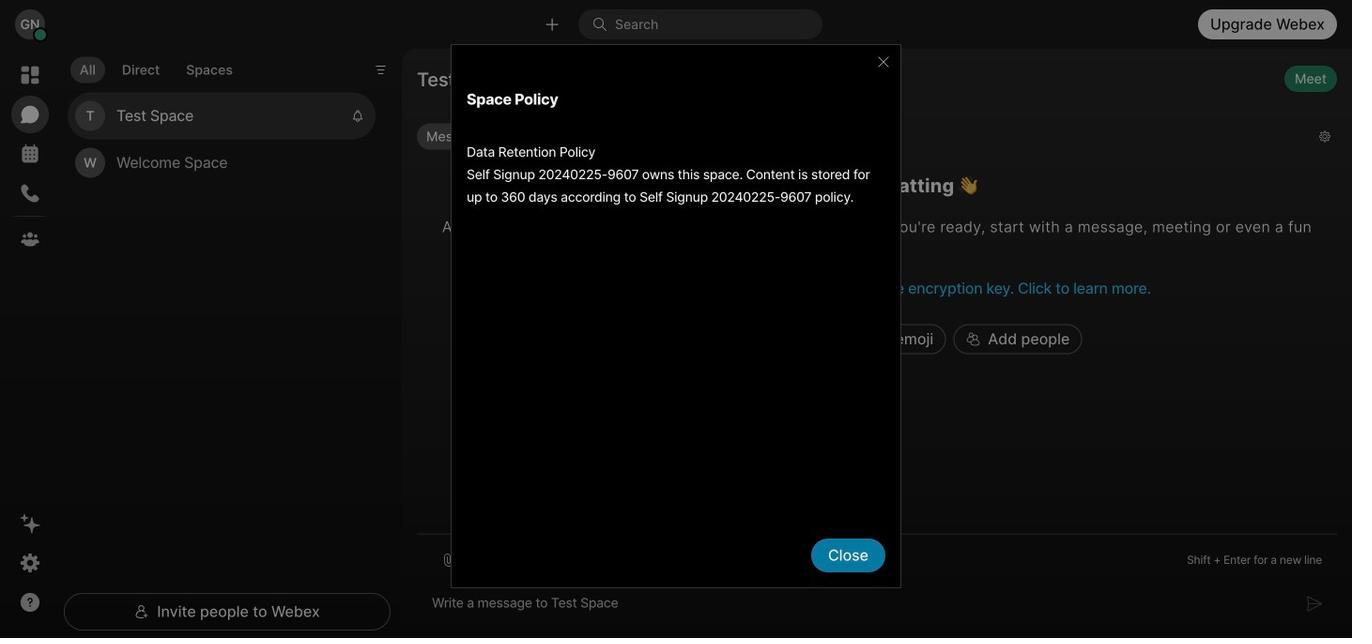 Task type: vqa. For each thing, say whether or not it's contained in the screenshot.
cancel_16 Icon
no



Task type: locate. For each thing, give the bounding box(es) containing it.
tab list
[[66, 45, 247, 89]]

navigation
[[0, 49, 60, 639]]

you will be notified of all new messages in this space image
[[351, 109, 364, 123]]

message composer toolbar element
[[417, 535, 1337, 578]]

group
[[417, 124, 1304, 154]]



Task type: describe. For each thing, give the bounding box(es) containing it.
space policy dialog
[[451, 44, 902, 594]]

webex tab list
[[11, 56, 49, 258]]

test space, you will be notified of all new messages in this space list item
[[68, 93, 376, 140]]

welcome space list item
[[68, 140, 376, 187]]



